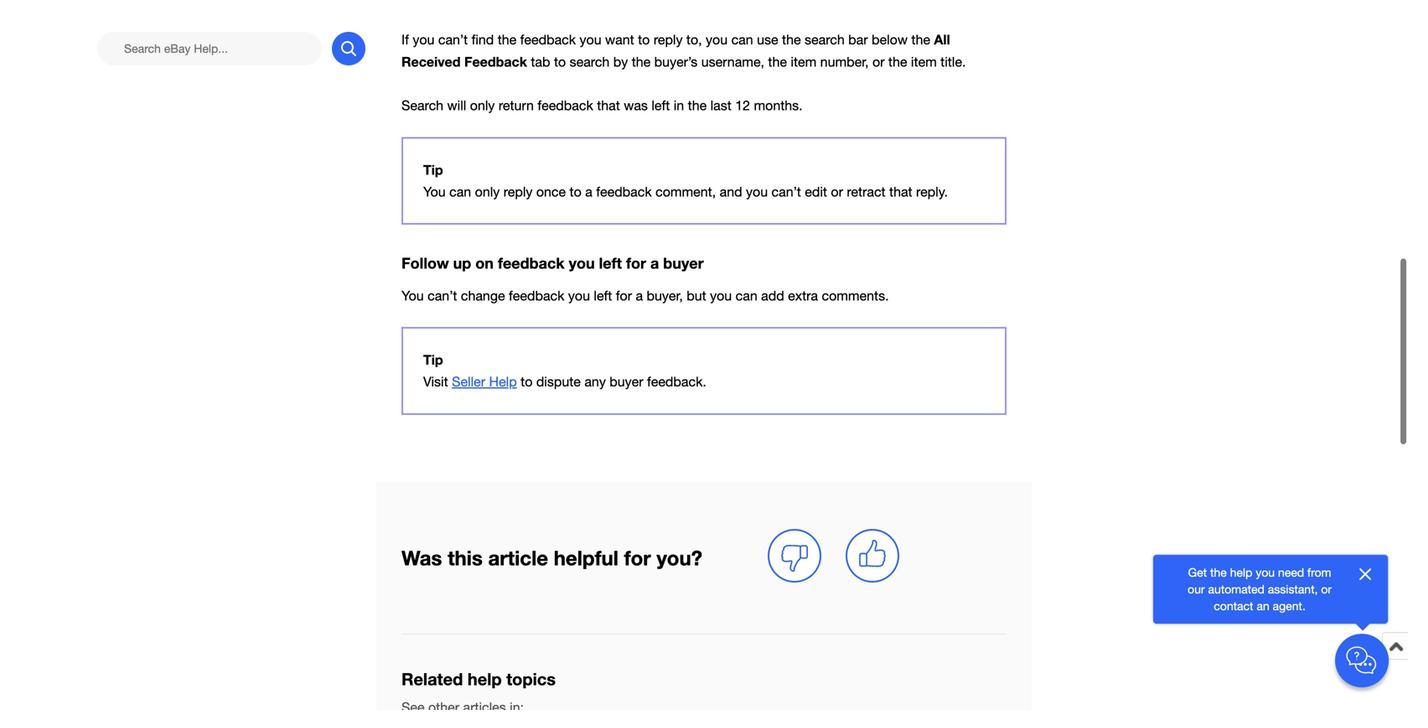 Task type: describe. For each thing, give the bounding box(es) containing it.
you inside the get the help you need from our automated assistant, or contact an agent.
[[1256, 566, 1276, 579]]

a for feedback
[[586, 184, 593, 199]]

can inside tip you can only reply once to a feedback comment, and you can't edit or retract that reply.
[[450, 184, 471, 199]]

0 vertical spatial can
[[732, 32, 754, 47]]

feedback inside tip you can only reply once to a feedback comment, and you can't edit or retract that reply.
[[596, 184, 652, 199]]

a for buyer
[[651, 254, 659, 272]]

an
[[1257, 599, 1270, 613]]

the down use
[[769, 54, 787, 70]]

tip for tip you can only reply once to a feedback comment, and you can't edit or retract that reply.
[[424, 162, 443, 178]]

up
[[453, 254, 472, 272]]

you right but
[[710, 288, 732, 304]]

you up search by at the left top
[[580, 32, 602, 47]]

article
[[489, 546, 548, 570]]

visit
[[424, 374, 448, 390]]

was
[[624, 98, 648, 113]]

can't inside tip you can only reply once to a feedback comment, and you can't edit or retract that reply.
[[772, 184, 802, 199]]

you?
[[657, 546, 703, 570]]

title.
[[941, 54, 966, 70]]

or for get the help you need from our automated assistant, or contact an agent.
[[1322, 582, 1333, 596]]

automated
[[1209, 582, 1265, 596]]

and
[[720, 184, 743, 199]]

or for tab to search by the buyer's username, the item number, or the item title.
[[873, 54, 885, 70]]

only inside tip you can only reply once to a feedback comment, and you can't edit or retract that reply.
[[475, 184, 500, 199]]

feedback right on
[[498, 254, 565, 272]]

helpful
[[554, 546, 619, 570]]

follow up on feedback you left for a buyer
[[402, 254, 704, 272]]

last
[[711, 98, 732, 113]]

buyer's
[[655, 54, 698, 70]]

feedback
[[465, 54, 527, 70]]

our
[[1188, 582, 1206, 596]]

username,
[[702, 54, 765, 70]]

2 item from the left
[[911, 54, 937, 70]]

assistant,
[[1269, 582, 1319, 596]]

for for buyer
[[626, 254, 647, 272]]

find
[[472, 32, 494, 47]]

the right "in"
[[688, 98, 707, 113]]

tip for tip visit seller help to dispute any buyer feedback.
[[424, 352, 443, 368]]

0 vertical spatial only
[[470, 98, 495, 113]]

feedback right return
[[538, 98, 594, 113]]

1 item from the left
[[791, 54, 817, 70]]

get the help you need from our automated assistant, or contact an agent. tooltip
[[1181, 564, 1340, 615]]

or inside tip you can only reply once to a feedback comment, and you can't edit or retract that reply.
[[831, 184, 844, 199]]

months.
[[754, 98, 803, 113]]

will
[[447, 98, 467, 113]]

tab to search by the buyer's username, the item number, or the item title.
[[527, 54, 966, 70]]

from
[[1308, 566, 1332, 579]]

add
[[762, 288, 785, 304]]

once
[[537, 184, 566, 199]]

the down below
[[889, 54, 908, 70]]

feedback up tab
[[521, 32, 576, 47]]

contact
[[1215, 599, 1254, 613]]

follow
[[402, 254, 449, 272]]

feedback.
[[647, 374, 707, 390]]

dispute
[[537, 374, 581, 390]]

all received feedback
[[402, 31, 951, 70]]

feedback down follow up on feedback you left for a buyer
[[509, 288, 565, 304]]

bar
[[849, 32, 868, 47]]

2 vertical spatial can't
[[428, 288, 457, 304]]

tab
[[531, 54, 551, 70]]

0 horizontal spatial help
[[468, 669, 502, 689]]



Task type: vqa. For each thing, say whether or not it's contained in the screenshot.
$37.26 associated with Bonanza: The Official Twelfth Season [New DVD] Boxed Set, Full Frame, Mono Sou (#
no



Task type: locate. For each thing, give the bounding box(es) containing it.
0 horizontal spatial or
[[831, 184, 844, 199]]

0 vertical spatial for
[[626, 254, 647, 272]]

all
[[935, 31, 951, 47]]

the down want
[[632, 54, 651, 70]]

to right tab
[[554, 54, 566, 70]]

you right if
[[413, 32, 435, 47]]

1 horizontal spatial help
[[1231, 566, 1253, 579]]

that left reply.
[[890, 184, 913, 199]]

tip
[[424, 162, 443, 178], [424, 352, 443, 368]]

search will only return feedback that was left in the last 12 months.
[[402, 98, 807, 113]]

1 vertical spatial help
[[468, 669, 502, 689]]

you
[[413, 32, 435, 47], [580, 32, 602, 47], [706, 32, 728, 47], [746, 184, 768, 199], [569, 254, 595, 272], [568, 288, 590, 304], [710, 288, 732, 304], [1256, 566, 1276, 579]]

0 vertical spatial tip
[[424, 162, 443, 178]]

that
[[597, 98, 620, 113], [890, 184, 913, 199]]

item down the search
[[791, 54, 817, 70]]

left left "in"
[[652, 98, 670, 113]]

you down follow
[[402, 288, 424, 304]]

2 tip from the top
[[424, 352, 443, 368]]

search
[[402, 98, 444, 113]]

return
[[499, 98, 534, 113]]

tip visit seller help to dispute any buyer feedback.
[[424, 352, 707, 390]]

number,
[[821, 54, 869, 70]]

the
[[498, 32, 517, 47], [782, 32, 801, 47], [912, 32, 931, 47], [632, 54, 651, 70], [769, 54, 787, 70], [889, 54, 908, 70], [688, 98, 707, 113], [1211, 566, 1227, 579]]

in
[[674, 98, 684, 113]]

the right find
[[498, 32, 517, 47]]

reply.
[[917, 184, 948, 199]]

can
[[732, 32, 754, 47], [450, 184, 471, 199], [736, 288, 758, 304]]

only
[[470, 98, 495, 113], [475, 184, 500, 199]]

2 vertical spatial left
[[594, 288, 612, 304]]

or
[[873, 54, 885, 70], [831, 184, 844, 199], [1322, 582, 1333, 596]]

the right get at the right bottom of the page
[[1211, 566, 1227, 579]]

tip inside tip visit seller help to dispute any buyer feedback.
[[424, 352, 443, 368]]

that inside tip you can only reply once to a feedback comment, and you can't edit or retract that reply.
[[890, 184, 913, 199]]

2 horizontal spatial or
[[1322, 582, 1333, 596]]

item down 'all'
[[911, 54, 937, 70]]

was
[[402, 546, 442, 570]]

can't left find
[[438, 32, 468, 47]]

for for buyer,
[[616, 288, 632, 304]]

help
[[1231, 566, 1253, 579], [468, 669, 502, 689]]

the right use
[[782, 32, 801, 47]]

0 horizontal spatial reply
[[504, 184, 533, 199]]

left up you can't change feedback you left for a buyer, but you can add extra comments.
[[599, 254, 622, 272]]

to inside tip you can only reply once to a feedback comment, and you can't edit or retract that reply.
[[570, 184, 582, 199]]

or down below
[[873, 54, 885, 70]]

use
[[757, 32, 779, 47]]

tip you can only reply once to a feedback comment, and you can't edit or retract that reply.
[[424, 162, 948, 199]]

to inside tip visit seller help to dispute any buyer feedback.
[[521, 374, 533, 390]]

or right edit
[[831, 184, 844, 199]]

can't
[[438, 32, 468, 47], [772, 184, 802, 199], [428, 288, 457, 304]]

12
[[736, 98, 751, 113]]

0 vertical spatial can't
[[438, 32, 468, 47]]

tip inside tip you can only reply once to a feedback comment, and you can't edit or retract that reply.
[[424, 162, 443, 178]]

if you can't find the feedback you want to reply to, you can use the search bar below the
[[402, 32, 935, 47]]

0 horizontal spatial a
[[586, 184, 593, 199]]

0 vertical spatial buyer
[[664, 254, 704, 272]]

1 horizontal spatial reply
[[654, 32, 683, 47]]

can't down follow
[[428, 288, 457, 304]]

0 vertical spatial left
[[652, 98, 670, 113]]

need
[[1279, 566, 1305, 579]]

agent.
[[1273, 599, 1306, 613]]

seller
[[452, 374, 486, 390]]

buyer right the any
[[610, 374, 644, 390]]

1 vertical spatial a
[[651, 254, 659, 272]]

1 vertical spatial or
[[831, 184, 844, 199]]

you right "to,"
[[706, 32, 728, 47]]

you up you can't change feedback you left for a buyer, but you can add extra comments.
[[569, 254, 595, 272]]

comments.
[[822, 288, 889, 304]]

you up follow
[[424, 184, 446, 199]]

for left buyer,
[[616, 288, 632, 304]]

extra
[[788, 288, 819, 304]]

can left add at right top
[[736, 288, 758, 304]]

only right will
[[470, 98, 495, 113]]

a left buyer,
[[636, 288, 643, 304]]

you right and
[[746, 184, 768, 199]]

2 horizontal spatial a
[[651, 254, 659, 272]]

left down follow up on feedback you left for a buyer
[[594, 288, 612, 304]]

a inside tip you can only reply once to a feedback comment, and you can't edit or retract that reply.
[[586, 184, 593, 199]]

to right once
[[570, 184, 582, 199]]

for
[[626, 254, 647, 272], [616, 288, 632, 304], [624, 546, 651, 570]]

1 vertical spatial left
[[599, 254, 622, 272]]

you can't change feedback you left for a buyer, but you can add extra comments.
[[402, 288, 889, 304]]

seller help link
[[452, 374, 517, 390]]

feedback left comment,
[[596, 184, 652, 199]]

feedback
[[521, 32, 576, 47], [538, 98, 594, 113], [596, 184, 652, 199], [498, 254, 565, 272], [509, 288, 565, 304]]

1 horizontal spatial item
[[911, 54, 937, 70]]

you down follow up on feedback you left for a buyer
[[568, 288, 590, 304]]

0 horizontal spatial that
[[597, 98, 620, 113]]

1 horizontal spatial buyer
[[664, 254, 704, 272]]

reply left once
[[504, 184, 533, 199]]

buyer up but
[[664, 254, 704, 272]]

left for buyer
[[599, 254, 622, 272]]

you left need
[[1256, 566, 1276, 579]]

left for buyer,
[[594, 288, 612, 304]]

left
[[652, 98, 670, 113], [599, 254, 622, 272], [594, 288, 612, 304]]

buyer,
[[647, 288, 683, 304]]

or down from
[[1322, 582, 1333, 596]]

help up automated
[[1231, 566, 1253, 579]]

topics
[[507, 669, 556, 689]]

1 vertical spatial can't
[[772, 184, 802, 199]]

0 vertical spatial reply
[[654, 32, 683, 47]]

1 vertical spatial tip
[[424, 352, 443, 368]]

you inside tip you can only reply once to a feedback comment, and you can't edit or retract that reply.
[[746, 184, 768, 199]]

0 horizontal spatial item
[[791, 54, 817, 70]]

tip down search
[[424, 162, 443, 178]]

to,
[[687, 32, 702, 47]]

2 vertical spatial or
[[1322, 582, 1333, 596]]

0 horizontal spatial buyer
[[610, 374, 644, 390]]

this
[[448, 546, 483, 570]]

1 vertical spatial buyer
[[610, 374, 644, 390]]

buyer inside tip visit seller help to dispute any buyer feedback.
[[610, 374, 644, 390]]

0 vertical spatial or
[[873, 54, 885, 70]]

2 vertical spatial for
[[624, 546, 651, 570]]

can up tab to search by the buyer's username, the item number, or the item title.
[[732, 32, 754, 47]]

for up you can't change feedback you left for a buyer, but you can add extra comments.
[[626, 254, 647, 272]]

the inside the get the help you need from our automated assistant, or contact an agent.
[[1211, 566, 1227, 579]]

reply inside tip you can only reply once to a feedback comment, and you can't edit or retract that reply.
[[504, 184, 533, 199]]

1 vertical spatial only
[[475, 184, 500, 199]]

want
[[606, 32, 635, 47]]

1 vertical spatial you
[[402, 288, 424, 304]]

0 vertical spatial help
[[1231, 566, 1253, 579]]

help
[[489, 374, 517, 390]]

2 vertical spatial can
[[736, 288, 758, 304]]

received
[[402, 54, 461, 70]]

was this article helpful for you?
[[402, 546, 703, 570]]

related help topics
[[402, 669, 556, 689]]

for left the "you?"
[[624, 546, 651, 570]]

a up you can't change feedback you left for a buyer, but you can add extra comments.
[[651, 254, 659, 272]]

0 vertical spatial a
[[586, 184, 593, 199]]

a for buyer,
[[636, 288, 643, 304]]

1 vertical spatial reply
[[504, 184, 533, 199]]

comment,
[[656, 184, 716, 199]]

help inside the get the help you need from our automated assistant, or contact an agent.
[[1231, 566, 1253, 579]]

1 vertical spatial that
[[890, 184, 913, 199]]

but
[[687, 288, 707, 304]]

any
[[585, 374, 606, 390]]

0 vertical spatial that
[[597, 98, 620, 113]]

1 horizontal spatial or
[[873, 54, 885, 70]]

to right help
[[521, 374, 533, 390]]

a right once
[[586, 184, 593, 199]]

the left 'all'
[[912, 32, 931, 47]]

you inside tip you can only reply once to a feedback comment, and you can't edit or retract that reply.
[[424, 184, 446, 199]]

or inside the get the help you need from our automated assistant, or contact an agent.
[[1322, 582, 1333, 596]]

1 horizontal spatial that
[[890, 184, 913, 199]]

can up the up
[[450, 184, 471, 199]]

1 vertical spatial can
[[450, 184, 471, 199]]

below
[[872, 32, 908, 47]]

help left the 'topics' in the bottom left of the page
[[468, 669, 502, 689]]

search
[[805, 32, 845, 47]]

search by
[[570, 54, 628, 70]]

you
[[424, 184, 446, 199], [402, 288, 424, 304]]

2 vertical spatial a
[[636, 288, 643, 304]]

get the help you need from our automated assistant, or contact an agent.
[[1188, 566, 1333, 613]]

a
[[586, 184, 593, 199], [651, 254, 659, 272], [636, 288, 643, 304]]

can't left edit
[[772, 184, 802, 199]]

item
[[791, 54, 817, 70], [911, 54, 937, 70]]

edit
[[805, 184, 828, 199]]

on
[[476, 254, 494, 272]]

1 horizontal spatial a
[[636, 288, 643, 304]]

retract
[[847, 184, 886, 199]]

change
[[461, 288, 505, 304]]

only left once
[[475, 184, 500, 199]]

reply up the buyer's
[[654, 32, 683, 47]]

if
[[402, 32, 409, 47]]

get
[[1189, 566, 1208, 579]]

reply
[[654, 32, 683, 47], [504, 184, 533, 199]]

tip up visit
[[424, 352, 443, 368]]

Search eBay Help... text field
[[97, 32, 322, 65]]

to
[[638, 32, 650, 47], [554, 54, 566, 70], [570, 184, 582, 199], [521, 374, 533, 390]]

1 tip from the top
[[424, 162, 443, 178]]

that left was
[[597, 98, 620, 113]]

1 vertical spatial for
[[616, 288, 632, 304]]

to right want
[[638, 32, 650, 47]]

0 vertical spatial you
[[424, 184, 446, 199]]

buyer
[[664, 254, 704, 272], [610, 374, 644, 390]]

related
[[402, 669, 463, 689]]



